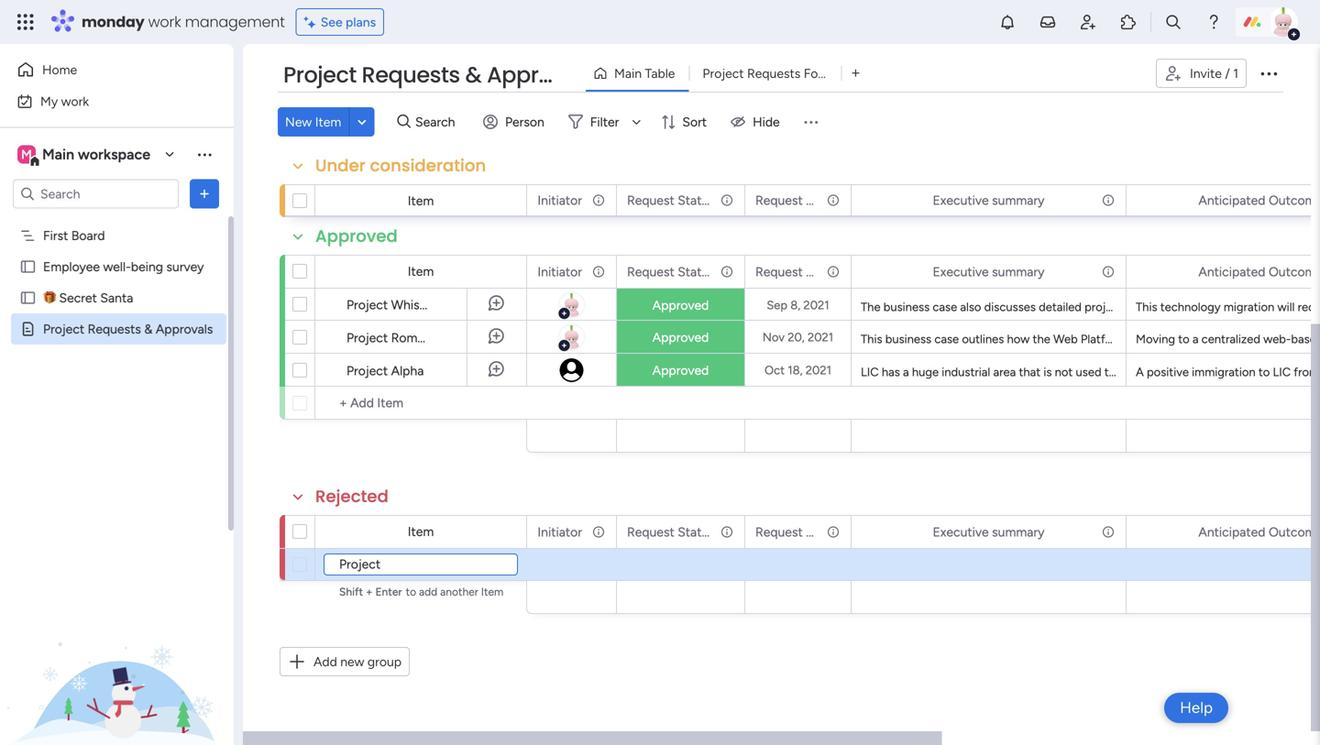 Task type: locate. For each thing, give the bounding box(es) containing it.
0 vertical spatial a
[[1193, 332, 1199, 347]]

1 horizontal spatial is
[[1189, 365, 1197, 380]]

requests down santa
[[88, 321, 141, 337]]

1 vertical spatial outcome
[[1269, 264, 1320, 280]]

2 vertical spatial outcome
[[1269, 524, 1320, 540]]

1 vertical spatial will
[[1200, 332, 1218, 347]]

3 request status field from the top
[[622, 522, 715, 542]]

performance
[[1160, 300, 1229, 314]]

1 vertical spatial work
[[61, 94, 89, 109]]

column information image
[[591, 193, 606, 208], [720, 193, 734, 208], [720, 525, 734, 540]]

detailed
[[1039, 300, 1082, 314]]

0 horizontal spatial lic
[[861, 365, 879, 380]]

1 vertical spatial anticipated outcome
[[1199, 264, 1320, 280]]

& up search 'field'
[[465, 60, 482, 90]]

0 horizontal spatial a
[[903, 365, 909, 380]]

2 summary from the top
[[992, 264, 1045, 280]]

options image for 1st request date field from the top of the page
[[825, 185, 838, 216]]

2021 right 8,
[[803, 298, 829, 313]]

will left the address
[[1200, 332, 1218, 347]]

0 vertical spatial outcome
[[1269, 193, 1320, 208]]

first
[[43, 228, 68, 243]]

0 horizontal spatial project requests & approvals
[[43, 321, 213, 337]]

this for whiskey
[[1136, 300, 1157, 314]]

lic left 3
[[1273, 365, 1291, 380]]

executive summary field for approved
[[928, 262, 1049, 282]]

3 summary from the top
[[992, 524, 1045, 540]]

a
[[1193, 332, 1199, 347], [903, 365, 909, 380]]

Request Status field
[[622, 190, 715, 210], [622, 262, 715, 282], [622, 522, 715, 542]]

executive summary for rejected
[[933, 524, 1045, 540]]

+ Add Item text field
[[325, 392, 518, 414], [324, 554, 518, 576]]

2 vertical spatial anticipated
[[1199, 524, 1266, 540]]

notifications image
[[998, 13, 1017, 31]]

1 initiator from the top
[[538, 193, 582, 208]]

options image for 1st request status field
[[719, 185, 732, 216]]

requests left form
[[747, 66, 801, 81]]

main inside button
[[614, 66, 642, 81]]

approved inside field
[[315, 225, 398, 248]]

2 public board image from the top
[[19, 289, 37, 307]]

2 initiator field from the top
[[533, 262, 587, 282]]

0 vertical spatial summary
[[992, 193, 1045, 208]]

public board image left employee
[[19, 258, 37, 275]]

date for rejected
[[806, 524, 833, 540]]

nov
[[763, 330, 785, 345]]

this up has
[[861, 332, 882, 347]]

2021 for project romeo
[[808, 330, 834, 345]]

anticipated outcome field for rejected
[[1194, 522, 1320, 542]]

1 vertical spatial initiator field
[[533, 262, 587, 282]]

area
[[993, 365, 1016, 380]]

0 horizontal spatial the
[[861, 300, 881, 314]]

initiator for rejected
[[538, 524, 582, 540]]

3 outcome from the top
[[1269, 524, 1320, 540]]

a right has
[[903, 365, 909, 380]]

hide
[[753, 114, 780, 130]]

project requests form button
[[689, 59, 841, 88]]

table
[[645, 66, 675, 81]]

2 date from the top
[[806, 264, 833, 280]]

3 initiator field from the top
[[533, 522, 587, 542]]

the
[[861, 300, 881, 314], [1141, 365, 1160, 380]]

1 vertical spatial &
[[144, 321, 153, 337]]

anticipated for approved
[[1199, 264, 1266, 280]]

0 vertical spatial case
[[933, 300, 957, 314]]

initiator field for rejected
[[533, 522, 587, 542]]

project inside field
[[283, 60, 356, 90]]

initiator for approved
[[538, 264, 582, 280]]

2 vertical spatial initiator
[[538, 524, 582, 540]]

1 vertical spatial initiator
[[538, 264, 582, 280]]

1 vertical spatial + add item text field
[[324, 554, 518, 576]]

1 vertical spatial executive summary
[[933, 264, 1045, 280]]

2021 right 18,
[[806, 363, 832, 378]]

1 vertical spatial executive summary field
[[928, 262, 1049, 282]]

Anticipated Outcome field
[[1194, 190, 1320, 210], [1194, 262, 1320, 282], [1194, 522, 1320, 542]]

item for rejected
[[408, 524, 434, 540]]

project inside list box
[[43, 321, 84, 337]]

a down performance in the top right of the page
[[1193, 332, 1199, 347]]

discusses
[[984, 300, 1036, 314]]

add view image
[[852, 67, 859, 80]]

2 vertical spatial executive
[[933, 524, 989, 540]]

1 vertical spatial request date
[[755, 264, 833, 280]]

2 vertical spatial 2021
[[806, 363, 832, 378]]

status
[[678, 193, 715, 208], [678, 264, 715, 280], [678, 524, 715, 540]]

3 initiator from the top
[[538, 524, 582, 540]]

2 anticipated outcome field from the top
[[1194, 262, 1320, 282]]

options image for approved initiator field
[[590, 256, 603, 287]]

Request Date field
[[751, 190, 833, 210], [751, 262, 833, 282], [751, 522, 833, 542]]

options image for first initiator field from the top of the page
[[590, 185, 603, 216]]

2 vertical spatial executive summary field
[[928, 522, 1049, 542]]

0 vertical spatial + add item text field
[[325, 392, 518, 414]]

& down the "being"
[[144, 321, 153, 337]]

2 executive from the top
[[933, 264, 989, 280]]

date
[[806, 193, 833, 208], [806, 264, 833, 280], [806, 524, 833, 540]]

person
[[505, 114, 544, 130]]

1 horizontal spatial this
[[1136, 300, 1157, 314]]

to right moving
[[1178, 332, 1190, 347]]

0 vertical spatial approvals
[[487, 60, 595, 90]]

person button
[[476, 107, 555, 137]]

business up huge
[[885, 332, 932, 347]]

1 vertical spatial case
[[934, 332, 959, 347]]

options image
[[195, 185, 214, 203], [590, 185, 603, 216], [719, 185, 732, 216], [825, 185, 838, 216], [590, 256, 603, 287], [825, 256, 838, 287], [1100, 517, 1113, 548]]

invite / 1 button
[[1156, 59, 1247, 88]]

public board image
[[19, 258, 37, 275], [19, 289, 37, 307]]

0 vertical spatial public board image
[[19, 258, 37, 275]]

2 vertical spatial status
[[678, 524, 715, 540]]

1 horizontal spatial &
[[465, 60, 482, 90]]

v2 search image
[[397, 112, 411, 132]]

0 horizontal spatial will
[[1200, 332, 1218, 347]]

2 executive summary field from the top
[[928, 262, 1049, 282]]

column information image
[[826, 193, 841, 208], [1101, 193, 1116, 208], [591, 264, 606, 279], [720, 264, 734, 279], [826, 264, 841, 279], [1101, 264, 1116, 279], [591, 525, 606, 540], [826, 525, 841, 540], [1101, 525, 1116, 540]]

0 vertical spatial main
[[614, 66, 642, 81]]

the
[[1033, 332, 1050, 347], [1279, 365, 1297, 380]]

2 request status field from the top
[[622, 262, 715, 282]]

1 vertical spatial anticipated outcome field
[[1194, 262, 1320, 282]]

bu
[[1307, 332, 1320, 347]]

project requests & approvals inside field
[[283, 60, 595, 90]]

anticipated
[[1199, 193, 1266, 208], [1199, 264, 1266, 280], [1199, 524, 1266, 540]]

0 horizontal spatial requests
[[88, 321, 141, 337]]

0 vertical spatial anticipated
[[1199, 193, 1266, 208]]

platform
[[1081, 332, 1126, 347]]

0 horizontal spatial is
[[1044, 365, 1052, 380]]

will left redu at the right of the page
[[1278, 300, 1295, 314]]

2 anticipated from the top
[[1199, 264, 1266, 280]]

business left the "also"
[[884, 300, 930, 314]]

options image for approved's request status field
[[719, 256, 732, 287]]

public board image left 🎁
[[19, 289, 37, 307]]

main
[[614, 66, 642, 81], [42, 146, 74, 163]]

2 vertical spatial anticipated outcome field
[[1194, 522, 1320, 542]]

2 outcome from the top
[[1269, 264, 1320, 280]]

1 vertical spatial executive
[[933, 264, 989, 280]]

anticipated for rejected
[[1199, 524, 1266, 540]]

requests up "v2 search" icon
[[362, 60, 460, 90]]

1 vertical spatial the
[[1279, 365, 1297, 380]]

1 vertical spatial 2021
[[808, 330, 834, 345]]

to down web-
[[1259, 365, 1270, 380]]

& inside field
[[465, 60, 482, 90]]

1 horizontal spatial requests
[[362, 60, 460, 90]]

1 horizontal spatial the
[[1141, 365, 1160, 380]]

0 horizontal spatial work
[[61, 94, 89, 109]]

1 horizontal spatial a
[[1193, 332, 1199, 347]]

a positive immigration to lic from 
[[1136, 365, 1320, 380]]

options image
[[1258, 62, 1280, 84], [1100, 185, 1113, 216], [719, 256, 732, 287], [1100, 256, 1113, 287], [590, 517, 603, 548], [719, 517, 732, 548], [825, 517, 838, 548]]

sep
[[767, 298, 788, 313]]

project up sort
[[703, 66, 744, 81]]

approvals down survey
[[156, 321, 213, 337]]

Rejected field
[[311, 485, 393, 509]]

0 vertical spatial executive summary
[[933, 193, 1045, 208]]

project requests form
[[703, 66, 833, 81]]

2 lic from the left
[[1273, 365, 1291, 380]]

0 horizontal spatial main
[[42, 146, 74, 163]]

request date field for approved
[[751, 262, 833, 282]]

work right the my at the left top of the page
[[61, 94, 89, 109]]

0 horizontal spatial &
[[144, 321, 153, 337]]

project down 🎁
[[43, 321, 84, 337]]

invite / 1
[[1190, 66, 1239, 81]]

workspace options image
[[195, 145, 214, 163]]

0 vertical spatial will
[[1278, 300, 1295, 314]]

anticipated outcome for rejected
[[1199, 524, 1320, 540]]

2021 for project alpha
[[806, 363, 832, 378]]

1 vertical spatial status
[[678, 264, 715, 280]]

main right workspace icon
[[42, 146, 74, 163]]

1 vertical spatial business
[[885, 332, 932, 347]]

0 vertical spatial work
[[148, 11, 181, 32]]

0 vertical spatial the
[[1033, 332, 1050, 347]]

2 vertical spatial executive summary
[[933, 524, 1045, 540]]

1 lic from the left
[[861, 365, 879, 380]]

3 executive from the top
[[933, 524, 989, 540]]

1 vertical spatial request status field
[[622, 262, 715, 282]]

new item
[[285, 114, 341, 130]]

work inside button
[[61, 94, 89, 109]]

options image for request date field associated with approved
[[825, 256, 838, 287]]

sort button
[[653, 107, 718, 137]]

1 horizontal spatial work
[[148, 11, 181, 32]]

0 horizontal spatial this
[[861, 332, 882, 347]]

my
[[40, 94, 58, 109]]

2 vertical spatial request date
[[755, 524, 833, 540]]

1 request date field from the top
[[751, 190, 833, 210]]

18,
[[788, 363, 803, 378]]

project requests & approvals down santa
[[43, 321, 213, 337]]

2 initiator from the top
[[538, 264, 582, 280]]

3 request status from the top
[[627, 524, 715, 540]]

case
[[933, 300, 957, 314], [934, 332, 959, 347]]

2 anticipated outcome from the top
[[1199, 264, 1320, 280]]

request status for rejected
[[627, 524, 715, 540]]

workspace selection element
[[17, 143, 153, 167]]

main left table
[[614, 66, 642, 81]]

1 vertical spatial this
[[861, 332, 882, 347]]

1 vertical spatial a
[[903, 365, 909, 380]]

1 vertical spatial main
[[42, 146, 74, 163]]

0 vertical spatial request status field
[[622, 190, 715, 210]]

executive for rejected
[[933, 524, 989, 540]]

project up new item
[[283, 60, 356, 90]]

3 request date from the top
[[755, 524, 833, 540]]

main for main workspace
[[42, 146, 74, 163]]

1 horizontal spatial approvals
[[487, 60, 595, 90]]

of
[[1265, 365, 1276, 380]]

executive summary field for rejected
[[928, 522, 1049, 542]]

0 vertical spatial executive summary field
[[928, 190, 1049, 210]]

santa
[[100, 290, 133, 306]]

1 vertical spatial anticipated
[[1199, 264, 1266, 280]]

ruby anderson image
[[1269, 7, 1298, 37]]

the right how
[[1033, 332, 1050, 347]]

technology
[[1160, 300, 1221, 314]]

home
[[42, 62, 77, 77]]

work for my
[[61, 94, 89, 109]]

2 request date field from the top
[[751, 262, 833, 282]]

request
[[627, 193, 675, 208], [755, 193, 803, 208], [627, 264, 675, 280], [755, 264, 803, 280], [627, 524, 675, 540], [755, 524, 803, 540]]

whiskey
[[391, 297, 439, 313]]

status for approved
[[678, 264, 715, 280]]

0 vertical spatial request status
[[627, 193, 715, 208]]

2 request date from the top
[[755, 264, 833, 280]]

option
[[0, 219, 234, 223]]

a for huge
[[903, 365, 909, 380]]

options image for rejected's request date field
[[825, 517, 838, 548]]

menu image
[[802, 113, 820, 131]]

1 horizontal spatial project requests & approvals
[[283, 60, 595, 90]]

summary
[[992, 193, 1045, 208], [992, 264, 1045, 280], [992, 524, 1045, 540]]

executive
[[933, 193, 989, 208], [933, 264, 989, 280], [933, 524, 989, 540]]

0 vertical spatial anticipated outcome
[[1199, 193, 1320, 208]]

main inside 'workspace selection' element
[[42, 146, 74, 163]]

case left the "also"
[[933, 300, 957, 314]]

0 vertical spatial project requests & approvals
[[283, 60, 595, 90]]

to left bring
[[1200, 365, 1211, 380]]

apps image
[[1119, 13, 1138, 31]]

1 request date from the top
[[755, 193, 833, 208]]

3 anticipated outcome from the top
[[1199, 524, 1320, 540]]

requests
[[362, 60, 460, 90], [747, 66, 801, 81], [88, 321, 141, 337]]

the left plan
[[1141, 365, 1160, 380]]

under
[[315, 154, 366, 177]]

the right sep 8, 2021
[[861, 300, 881, 314]]

0 vertical spatial the
[[861, 300, 881, 314]]

request status field for approved
[[622, 262, 715, 282]]

filter
[[590, 114, 619, 130]]

0 vertical spatial business
[[884, 300, 930, 314]]

outcome
[[1269, 193, 1320, 208], [1269, 264, 1320, 280], [1269, 524, 1320, 540]]

1 initiator field from the top
[[533, 190, 587, 210]]

case left "outlines"
[[934, 332, 959, 347]]

requests inside the project requests form button
[[747, 66, 801, 81]]

2 vertical spatial date
[[806, 524, 833, 540]]

1
[[1233, 66, 1239, 81]]

a for centralized
[[1193, 332, 1199, 347]]

1 horizontal spatial the
[[1279, 365, 1297, 380]]

2/3
[[1244, 365, 1262, 380]]

0 vertical spatial &
[[465, 60, 482, 90]]

also
[[960, 300, 981, 314]]

item inside 'button'
[[315, 114, 341, 130]]

is right plan
[[1189, 365, 1197, 380]]

is left not in the right of the page
[[1044, 365, 1052, 380]]

1 public board image from the top
[[19, 258, 37, 275]]

see plans
[[321, 14, 376, 30]]

main for main table
[[614, 66, 642, 81]]

project requests & approvals
[[283, 60, 595, 90], [43, 321, 213, 337]]

1 request status from the top
[[627, 193, 715, 208]]

0 vertical spatial anticipated outcome field
[[1194, 190, 1320, 210]]

the left 3
[[1279, 365, 1297, 380]]

0 vertical spatial date
[[806, 193, 833, 208]]

3 request date field from the top
[[751, 522, 833, 542]]

2 vertical spatial initiator field
[[533, 522, 587, 542]]

2 horizontal spatial to
[[1259, 365, 1270, 380]]

new
[[340, 654, 364, 670]]

2 vertical spatial request status field
[[622, 522, 715, 542]]

3 executive summary from the top
[[933, 524, 1045, 540]]

work for monday
[[148, 11, 181, 32]]

list box containing first board
[[0, 216, 234, 592]]

request date field for rejected
[[751, 522, 833, 542]]

requests inside project requests & approvals field
[[362, 60, 460, 90]]

2 request status from the top
[[627, 264, 715, 280]]

2 status from the top
[[678, 264, 715, 280]]

goals,
[[1126, 300, 1157, 314]]

3 anticipated from the top
[[1199, 524, 1266, 540]]

1 vertical spatial approvals
[[156, 321, 213, 337]]

2 vertical spatial request status
[[627, 524, 715, 540]]

based
[[1291, 332, 1320, 347]]

project up plan
[[1159, 332, 1197, 347]]

0 vertical spatial 2021
[[803, 298, 829, 313]]

requests for the project requests form button
[[747, 66, 801, 81]]

the business case also discusses detailed project goals, performance measures, assum
[[861, 300, 1320, 314]]

initiator field for approved
[[533, 262, 587, 282]]

project up project alpha
[[347, 330, 388, 346]]

summary for rejected
[[992, 524, 1045, 540]]

1 vertical spatial project requests & approvals
[[43, 321, 213, 337]]

column information image for rejected
[[720, 525, 734, 540]]

2021 right 20,
[[808, 330, 834, 345]]

1 status from the top
[[678, 193, 715, 208]]

1 horizontal spatial lic
[[1273, 365, 1291, 380]]

initiator
[[538, 193, 582, 208], [538, 264, 582, 280], [538, 524, 582, 540]]

2 vertical spatial request date field
[[751, 522, 833, 542]]

project requests & approvals up search 'field'
[[283, 60, 595, 90]]

Project Requests & Approvals field
[[279, 60, 595, 91]]

request status
[[627, 193, 715, 208], [627, 264, 715, 280], [627, 524, 715, 540]]

1 outcome from the top
[[1269, 193, 1320, 208]]

work right monday
[[148, 11, 181, 32]]

2 executive summary from the top
[[933, 264, 1045, 280]]

0 vertical spatial initiator
[[538, 193, 582, 208]]

2 vertical spatial anticipated outcome
[[1199, 524, 1320, 540]]

3 executive summary field from the top
[[928, 522, 1049, 542]]

0 vertical spatial initiator field
[[533, 190, 587, 210]]

3 date from the top
[[806, 524, 833, 540]]

Initiator field
[[533, 190, 587, 210], [533, 262, 587, 282], [533, 522, 587, 542]]

list box
[[0, 216, 234, 592]]

this up "(wp)"
[[1136, 300, 1157, 314]]

1 vertical spatial date
[[806, 264, 833, 280]]

1 request status field from the top
[[622, 190, 715, 210]]

3 anticipated outcome field from the top
[[1194, 522, 1320, 542]]

0 vertical spatial executive
[[933, 193, 989, 208]]

Executive summary field
[[928, 190, 1049, 210], [928, 262, 1049, 282], [928, 522, 1049, 542]]

1 vertical spatial request status
[[627, 264, 715, 280]]

approvals up person in the top of the page
[[487, 60, 595, 90]]

executive summary
[[933, 193, 1045, 208], [933, 264, 1045, 280], [933, 524, 1045, 540]]

&
[[465, 60, 482, 90], [144, 321, 153, 337]]

1 vertical spatial summary
[[992, 264, 1045, 280]]

employee well-being survey
[[43, 259, 204, 275]]

lic left has
[[861, 365, 879, 380]]

1 anticipated outcome from the top
[[1199, 193, 1320, 208]]

3 status from the top
[[678, 524, 715, 540]]

is
[[1044, 365, 1052, 380], [1189, 365, 1197, 380]]

item
[[315, 114, 341, 130], [408, 193, 434, 209], [408, 264, 434, 279], [408, 524, 434, 540]]

2 vertical spatial summary
[[992, 524, 1045, 540]]



Task type: vqa. For each thing, say whether or not it's contained in the screenshot.
Options icon
yes



Task type: describe. For each thing, give the bounding box(es) containing it.
column information image for under consideration
[[591, 193, 606, 208]]

add new group
[[314, 654, 402, 670]]

management
[[185, 11, 285, 32]]

1 executive from the top
[[933, 193, 989, 208]]

status for rejected
[[678, 524, 715, 540]]

moving to a centralized web-based
[[1136, 332, 1320, 347]]

romeo
[[391, 330, 432, 346]]

plan
[[1163, 365, 1186, 380]]

1 vertical spatial the
[[1141, 365, 1160, 380]]

Under consideration field
[[311, 154, 491, 178]]

search everything image
[[1164, 13, 1183, 31]]

help button
[[1164, 693, 1228, 723]]

outcome for approved
[[1269, 264, 1320, 280]]

/
[[1225, 66, 1230, 81]]

approvals inside list box
[[156, 321, 213, 337]]

has
[[882, 365, 900, 380]]

consideration
[[370, 154, 486, 177]]

first board
[[43, 228, 105, 243]]

main table
[[614, 66, 675, 81]]

anticipated outcome field for approved
[[1194, 262, 1320, 282]]

add new group button
[[280, 647, 410, 677]]

board
[[71, 228, 105, 243]]

current
[[1265, 332, 1304, 347]]

oct
[[765, 363, 785, 378]]

select product image
[[17, 13, 35, 31]]

item for under consideration
[[408, 193, 434, 209]]

workspace
[[78, 146, 150, 163]]

project whiskey
[[347, 297, 439, 313]]

add
[[314, 654, 337, 670]]

how
[[1007, 332, 1030, 347]]

request status for approved
[[627, 264, 715, 280]]

request status field for rejected
[[622, 522, 715, 542]]

redu
[[1298, 300, 1320, 314]]

filter button
[[561, 107, 648, 137]]

0 horizontal spatial the
[[1033, 332, 1050, 347]]

lic has a huge industrial area that is not used today. the plan is to bring 2/3 of the 3 su
[[861, 365, 1320, 380]]

options image for executive summary field for rejected
[[1100, 517, 1113, 548]]

executive summary for approved
[[933, 264, 1045, 280]]

1 summary from the top
[[992, 193, 1045, 208]]

project alpha
[[347, 363, 424, 379]]

project down project romeo
[[347, 363, 388, 379]]

secret
[[59, 290, 97, 306]]

monday
[[82, 11, 144, 32]]

hide button
[[723, 107, 791, 137]]

business for the
[[884, 300, 930, 314]]

sort
[[682, 114, 707, 130]]

huge
[[912, 365, 939, 380]]

main workspace
[[42, 146, 150, 163]]

not
[[1055, 365, 1073, 380]]

20,
[[788, 330, 805, 345]]

Search in workspace field
[[39, 183, 153, 204]]

this for romeo
[[861, 332, 882, 347]]

web-
[[1263, 332, 1291, 347]]

🎁
[[43, 290, 56, 306]]

approvals inside field
[[487, 60, 595, 90]]

help
[[1180, 699, 1213, 717]]

used
[[1076, 365, 1102, 380]]

alpha
[[391, 363, 424, 379]]

1 horizontal spatial to
[[1200, 365, 1211, 380]]

main table button
[[586, 59, 689, 88]]

m
[[21, 147, 32, 162]]

invite
[[1190, 66, 1222, 81]]

1 executive summary from the top
[[933, 193, 1045, 208]]

project inside button
[[703, 66, 744, 81]]

survey
[[166, 259, 204, 275]]

public board image for 🎁 secret santa
[[19, 289, 37, 307]]

(wp)
[[1129, 332, 1156, 347]]

monday work management
[[82, 11, 285, 32]]

home button
[[11, 55, 197, 84]]

options image for initiator field related to rejected
[[590, 517, 603, 548]]

a
[[1136, 365, 1144, 380]]

outlines
[[962, 332, 1004, 347]]

item for approved
[[408, 264, 434, 279]]

migration
[[1224, 300, 1275, 314]]

arrow down image
[[626, 111, 648, 133]]

my work
[[40, 94, 89, 109]]

nov 20, 2021
[[763, 330, 834, 345]]

this technology migration will redu
[[1136, 300, 1320, 314]]

assum
[[1288, 300, 1320, 314]]

project romeo
[[347, 330, 432, 346]]

date for approved
[[806, 264, 833, 280]]

lottie animation image
[[0, 560, 234, 745]]

oct 18, 2021
[[765, 363, 832, 378]]

options image for executive summary field related to approved
[[1100, 256, 1113, 287]]

case for outlines
[[934, 332, 959, 347]]

employee
[[43, 259, 100, 275]]

1 anticipated from the top
[[1199, 193, 1266, 208]]

1 anticipated outcome field from the top
[[1194, 190, 1320, 210]]

web
[[1053, 332, 1078, 347]]

moving
[[1136, 332, 1175, 347]]

request date for rejected
[[755, 524, 833, 540]]

3
[[1300, 365, 1307, 380]]

options image for request status field related to rejected
[[719, 517, 732, 548]]

centralized
[[1202, 332, 1261, 347]]

options image for 3rd executive summary field from the bottom of the page
[[1100, 185, 1113, 216]]

1 executive summary field from the top
[[928, 190, 1049, 210]]

project
[[1085, 300, 1123, 314]]

new item button
[[278, 107, 349, 137]]

8,
[[791, 298, 801, 313]]

request date for approved
[[755, 264, 833, 280]]

new
[[285, 114, 312, 130]]

immigration
[[1192, 365, 1256, 380]]

case for also
[[933, 300, 957, 314]]

lottie animation element
[[0, 560, 234, 745]]

bring
[[1214, 365, 1242, 380]]

Search field
[[411, 109, 466, 135]]

positive
[[1147, 365, 1189, 380]]

project requests & approvals inside list box
[[43, 321, 213, 337]]

summary for approved
[[992, 264, 1045, 280]]

that
[[1019, 365, 1041, 380]]

su
[[1309, 365, 1320, 380]]

executive for approved
[[933, 264, 989, 280]]

being
[[131, 259, 163, 275]]

invite members image
[[1079, 13, 1097, 31]]

from
[[1294, 365, 1319, 380]]

Approved field
[[311, 225, 402, 248]]

anticipated outcome for approved
[[1199, 264, 1320, 280]]

0 horizontal spatial to
[[1178, 332, 1190, 347]]

business for this
[[885, 332, 932, 347]]

requests for project requests & approvals field at the top of page
[[362, 60, 460, 90]]

1 horizontal spatial will
[[1278, 300, 1295, 314]]

2 is from the left
[[1189, 365, 1197, 380]]

rejected
[[315, 485, 389, 508]]

workspace image
[[17, 144, 36, 165]]

help image
[[1205, 13, 1223, 31]]

project up project romeo
[[347, 297, 388, 313]]

public board image for employee well-being survey
[[19, 258, 37, 275]]

industrial
[[942, 365, 990, 380]]

this business case outlines how the web platform (wp) project will address current bu
[[861, 332, 1320, 347]]

outcome for rejected
[[1269, 524, 1320, 540]]

1 is from the left
[[1044, 365, 1052, 380]]

1 date from the top
[[806, 193, 833, 208]]

angle down image
[[358, 115, 366, 129]]

group
[[368, 654, 402, 670]]

plans
[[346, 14, 376, 30]]

inbox image
[[1039, 13, 1057, 31]]



